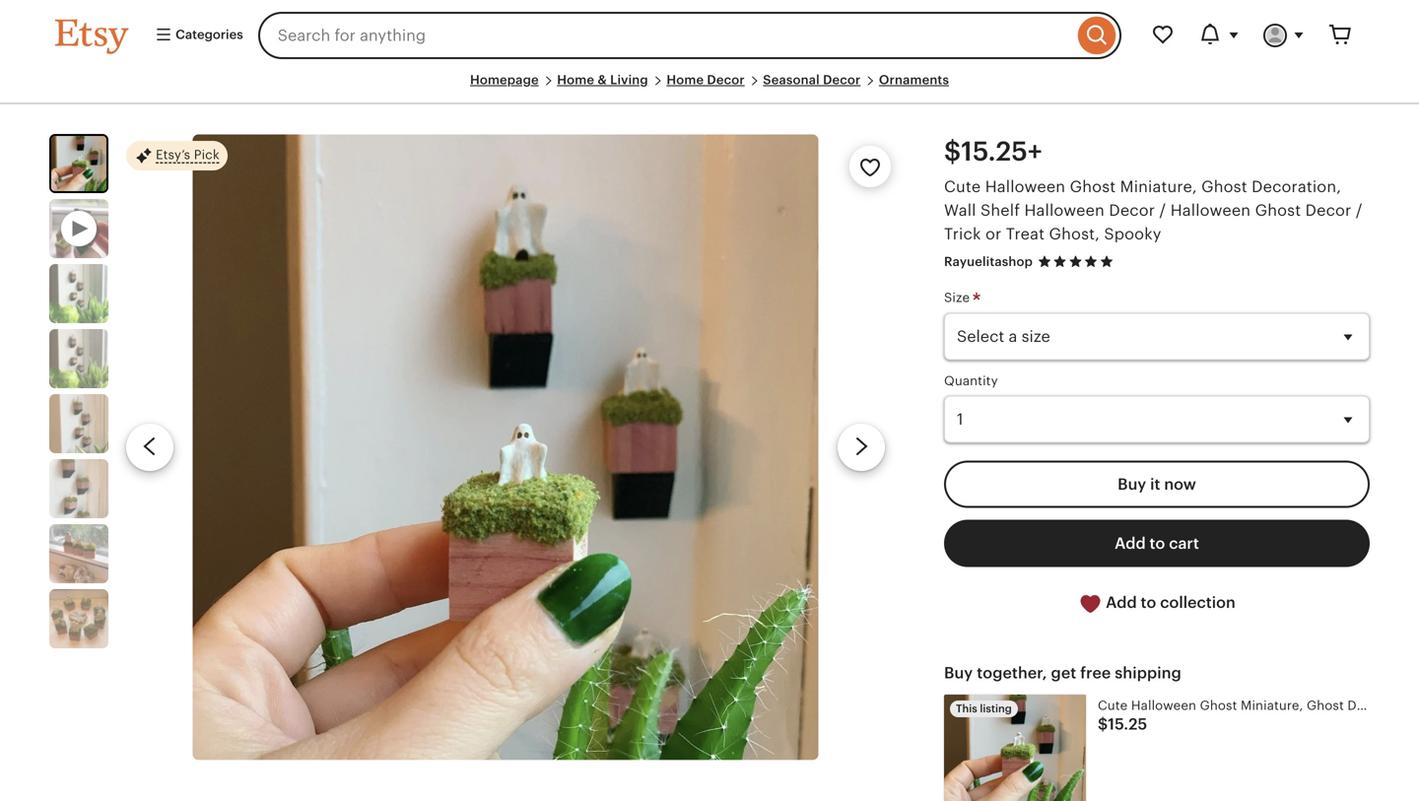 Task type: vqa. For each thing, say whether or not it's contained in the screenshot.
leftmost home
yes



Task type: describe. For each thing, give the bounding box(es) containing it.
etsy's pick
[[156, 147, 220, 162]]

halloween down miniature,
[[1170, 201, 1251, 219]]

shipping
[[1115, 664, 1181, 682]]

etsy's pick button
[[126, 140, 227, 172]]

menu bar containing homepage
[[55, 71, 1364, 105]]

ghost,
[[1049, 225, 1100, 243]]

quantity
[[944, 373, 998, 388]]

cute halloween ghost miniature, ghost decoration, wall shelf halloween decor / halloween ghost decor / trick or treat ghost, spooky image
[[944, 695, 1086, 801]]

0 horizontal spatial ghost
[[1070, 178, 1116, 195]]

2 / from the left
[[1356, 201, 1363, 219]]

etsy's
[[156, 147, 190, 162]]

cute halloween ghost miniature ghost decoration wall shelf image 4 image
[[49, 394, 108, 453]]

buy it now
[[1118, 476, 1196, 493]]

buy it now button
[[944, 461, 1370, 508]]

cute halloween ghost miniature, ghost decoration, wall shelf halloween decor / halloween ghost decor / trick or treat ghost, spooky
[[944, 178, 1363, 243]]

$
[[1098, 715, 1108, 733]]

cute halloween ghost miniature ghost decoration wall shelf image 2 image
[[49, 264, 108, 323]]

Search for anything text field
[[258, 12, 1073, 59]]

rayuelitashop
[[944, 254, 1033, 269]]

categories banner
[[20, 0, 1399, 71]]

0 horizontal spatial cute halloween ghost miniature ghost decoration wall shelf image 1 image
[[51, 136, 106, 191]]

decor down decoration,
[[1305, 201, 1351, 219]]

&
[[598, 72, 607, 87]]

home & living
[[557, 72, 648, 87]]

halloween up ghost,
[[1024, 201, 1105, 219]]

home & living link
[[557, 72, 648, 87]]

this
[[956, 703, 977, 715]]

1 horizontal spatial cute halloween ghost miniature ghost decoration wall shelf image 1 image
[[193, 134, 819, 760]]

wall
[[944, 201, 976, 219]]

2 horizontal spatial ghost
[[1255, 201, 1301, 219]]

cute halloween ghost miniature ghost decoration wall shelf image 6 image
[[49, 524, 108, 584]]

homepage link
[[470, 72, 539, 87]]

spooky
[[1104, 225, 1161, 243]]

home for home decor
[[667, 72, 704, 87]]

1 horizontal spatial ghost
[[1201, 178, 1247, 195]]

or
[[985, 225, 1002, 243]]

seasonal decor
[[763, 72, 861, 87]]

seasonal
[[763, 72, 820, 87]]

home decor link
[[667, 72, 745, 87]]

add to collection button
[[944, 579, 1370, 628]]

cute
[[944, 178, 981, 195]]

living
[[610, 72, 648, 87]]

cute halloween ghost miniature ghost decoration wall shelf image 5 image
[[49, 459, 108, 519]]

1 / from the left
[[1159, 201, 1166, 219]]

decor up spooky
[[1109, 201, 1155, 219]]

decor down categories banner
[[707, 72, 745, 87]]



Task type: locate. For each thing, give the bounding box(es) containing it.
buy left the it
[[1118, 476, 1146, 493]]

0 vertical spatial add
[[1115, 535, 1146, 552]]

0 vertical spatial to
[[1150, 535, 1165, 552]]

add left cart
[[1115, 535, 1146, 552]]

cute halloween ghost miniature ghost decoration wall shelf image 3 image
[[49, 329, 108, 388]]

1 vertical spatial buy
[[944, 664, 973, 682]]

to left collection
[[1141, 594, 1156, 612]]

home
[[557, 72, 594, 87], [667, 72, 704, 87]]

buy for buy it now
[[1118, 476, 1146, 493]]

it
[[1150, 476, 1160, 493]]

together,
[[977, 664, 1047, 682]]

now
[[1164, 476, 1196, 493]]

0 horizontal spatial home
[[557, 72, 594, 87]]

to inside button
[[1150, 535, 1165, 552]]

homepage
[[470, 72, 539, 87]]

to for collection
[[1141, 594, 1156, 612]]

ghost
[[1070, 178, 1116, 195], [1201, 178, 1247, 195], [1255, 201, 1301, 219]]

buy inside buy it now button
[[1118, 476, 1146, 493]]

menu bar
[[55, 71, 1364, 105]]

0 horizontal spatial buy
[[944, 664, 973, 682]]

15.25
[[1108, 715, 1147, 733]]

add to collection
[[1102, 594, 1235, 612]]

$15.25+
[[944, 136, 1042, 167]]

0 vertical spatial buy
[[1118, 476, 1146, 493]]

$ 15.25
[[1098, 715, 1147, 733]]

halloween up 'shelf'
[[985, 178, 1066, 195]]

to inside button
[[1141, 594, 1156, 612]]

ornaments link
[[879, 72, 949, 87]]

miniature,
[[1120, 178, 1197, 195]]

collection
[[1160, 594, 1235, 612]]

decor
[[707, 72, 745, 87], [823, 72, 861, 87], [1109, 201, 1155, 219], [1305, 201, 1351, 219]]

add for add to cart
[[1115, 535, 1146, 552]]

to
[[1150, 535, 1165, 552], [1141, 594, 1156, 612]]

shelf
[[981, 201, 1020, 219]]

1 horizontal spatial /
[[1356, 201, 1363, 219]]

home decor
[[667, 72, 745, 87]]

free
[[1080, 664, 1111, 682]]

add down 'add to cart' at the right bottom of the page
[[1106, 594, 1137, 612]]

None search field
[[258, 12, 1121, 59]]

ornaments
[[879, 72, 949, 87]]

home for home & living
[[557, 72, 594, 87]]

add to cart button
[[944, 520, 1370, 567]]

categories button
[[140, 18, 252, 53]]

seasonal decor link
[[763, 72, 861, 87]]

1 home from the left
[[557, 72, 594, 87]]

1 horizontal spatial home
[[667, 72, 704, 87]]

home left &
[[557, 72, 594, 87]]

this listing
[[956, 703, 1012, 715]]

ghost down decoration,
[[1255, 201, 1301, 219]]

1 vertical spatial to
[[1141, 594, 1156, 612]]

decoration,
[[1252, 178, 1341, 195]]

buy
[[1118, 476, 1146, 493], [944, 664, 973, 682]]

add to cart
[[1115, 535, 1199, 552]]

add for add to collection
[[1106, 594, 1137, 612]]

add inside button
[[1115, 535, 1146, 552]]

0 horizontal spatial /
[[1159, 201, 1166, 219]]

home down "search for anything" text box
[[667, 72, 704, 87]]

get
[[1051, 664, 1076, 682]]

pick
[[194, 147, 220, 162]]

buy for buy together, get free shipping
[[944, 664, 973, 682]]

categories
[[172, 27, 243, 42]]

buy up this
[[944, 664, 973, 682]]

1 vertical spatial add
[[1106, 594, 1137, 612]]

decor right 'seasonal'
[[823, 72, 861, 87]]

halloween
[[985, 178, 1066, 195], [1024, 201, 1105, 219], [1170, 201, 1251, 219]]

cute halloween ghost miniature ghost decoration wall shelf image 1 image
[[193, 134, 819, 760], [51, 136, 106, 191]]

ghost up ghost,
[[1070, 178, 1116, 195]]

2 home from the left
[[667, 72, 704, 87]]

1 horizontal spatial buy
[[1118, 476, 1146, 493]]

buy together, get free shipping
[[944, 664, 1181, 682]]

add
[[1115, 535, 1146, 552], [1106, 594, 1137, 612]]

listing
[[980, 703, 1012, 715]]

/
[[1159, 201, 1166, 219], [1356, 201, 1363, 219]]

none search field inside categories banner
[[258, 12, 1121, 59]]

cart
[[1169, 535, 1199, 552]]

to for cart
[[1150, 535, 1165, 552]]

to left cart
[[1150, 535, 1165, 552]]

rayuelitashop link
[[944, 254, 1033, 269]]

treat
[[1006, 225, 1045, 243]]

size
[[944, 290, 973, 305]]

add inside button
[[1106, 594, 1137, 612]]

cute halloween ghost miniature ghost decoration wall shelf image 7 image
[[49, 589, 108, 649]]

trick
[[944, 225, 981, 243]]

ghost right miniature,
[[1201, 178, 1247, 195]]



